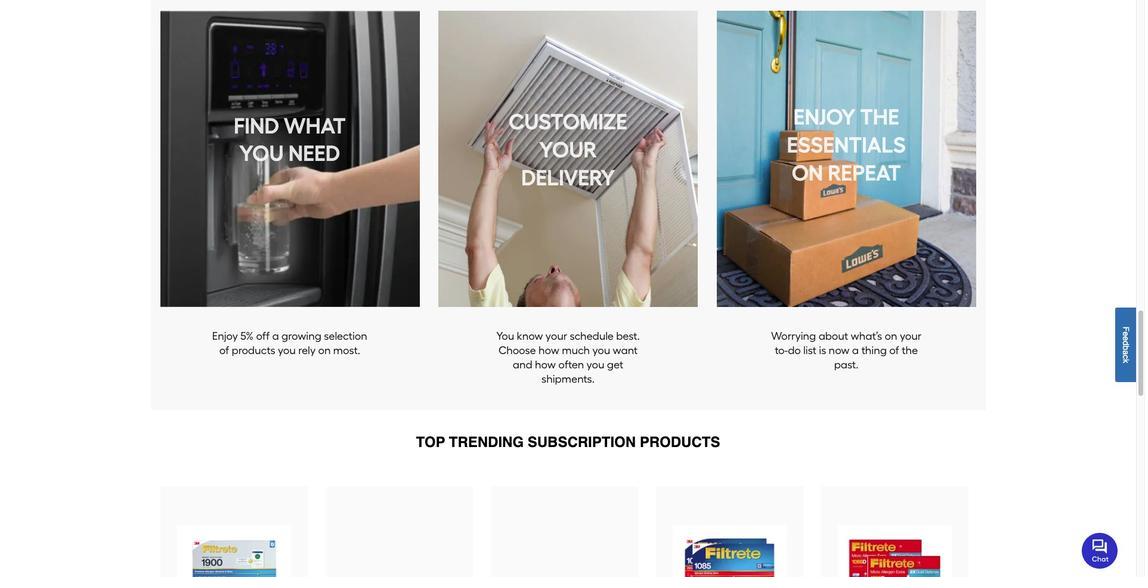 Task type: vqa. For each thing, say whether or not it's contained in the screenshot.
best.
yes



Task type: describe. For each thing, give the bounding box(es) containing it.
worrying
[[771, 330, 816, 343]]

shipments.
[[542, 373, 595, 386]]

know
[[517, 330, 543, 343]]

customize your delivery
[[509, 109, 627, 191]]

selection
[[324, 330, 367, 343]]

enjoy
[[794, 104, 856, 130]]

b
[[1121, 346, 1131, 350]]

on inside worrying about what's on your to-do list is now a thing of the past.
[[885, 330, 897, 343]]

chat invite button image
[[1082, 533, 1118, 569]]

your inside worrying about what's on your to-do list is now a thing of the past.
[[900, 330, 922, 343]]

you left get
[[587, 358, 604, 371]]

the
[[860, 104, 899, 130]]

1 imageurl image from the left
[[177, 525, 291, 577]]

products
[[640, 434, 720, 451]]

you know your schedule best. choose how much you want and how often you get shipments.
[[496, 330, 640, 386]]

you
[[239, 141, 284, 167]]

2 e from the top
[[1121, 336, 1131, 341]]

is
[[819, 344, 826, 357]]

on inside enjoy 5% off a growing selection of products you rely on most.
[[318, 344, 331, 357]]

products
[[232, 344, 275, 357]]

find what you need
[[234, 113, 346, 167]]

on
[[792, 160, 823, 186]]

the
[[902, 344, 918, 357]]

and
[[513, 358, 532, 371]]

worrying about what's on your to-do list is now a thing of the past.
[[771, 330, 922, 371]]

your
[[539, 137, 597, 163]]

most.
[[333, 344, 360, 357]]

enjoy
[[212, 330, 238, 343]]

rely
[[298, 344, 316, 357]]

a inside worrying about what's on your to-do list is now a thing of the past.
[[852, 344, 859, 357]]

choose
[[499, 344, 536, 357]]

your inside the "you know your schedule best. choose how much you want and how often you get shipments."
[[546, 330, 567, 343]]

1 vertical spatial how
[[535, 358, 556, 371]]

0 vertical spatial how
[[539, 344, 559, 357]]

do
[[788, 344, 801, 357]]

1 e from the top
[[1121, 332, 1131, 336]]

schedule
[[570, 330, 614, 343]]

top trending subscription products
[[416, 434, 720, 451]]

what's
[[851, 330, 882, 343]]



Task type: locate. For each thing, give the bounding box(es) containing it.
f e e d b a c k button
[[1115, 308, 1136, 382]]

need
[[289, 141, 340, 167]]

2 imageurl image from the left
[[673, 525, 786, 577]]

your up 'the'
[[900, 330, 922, 343]]

list
[[803, 344, 817, 357]]

a
[[272, 330, 279, 343], [852, 344, 859, 357], [1121, 350, 1131, 355]]

1 simpletipsimage image from the left
[[160, 11, 419, 307]]

you left the rely on the bottom left
[[278, 344, 296, 357]]

e up d
[[1121, 332, 1131, 336]]

what
[[284, 113, 346, 139]]

0 horizontal spatial a
[[272, 330, 279, 343]]

1 vertical spatial on
[[318, 344, 331, 357]]

1 horizontal spatial of
[[889, 344, 899, 357]]

a right now
[[852, 344, 859, 357]]

delivery
[[521, 165, 615, 191]]

enjoy the essentials on repeat
[[787, 104, 906, 186]]

subscription
[[528, 434, 636, 451]]

now
[[829, 344, 850, 357]]

on up thing
[[885, 330, 897, 343]]

k
[[1121, 359, 1131, 363]]

simpletipsimage image
[[160, 11, 419, 307], [438, 11, 698, 307], [717, 11, 976, 307]]

of inside enjoy 5% off a growing selection of products you rely on most.
[[219, 344, 229, 357]]

you
[[278, 344, 296, 357], [593, 344, 610, 357], [587, 358, 604, 371]]

your
[[546, 330, 567, 343], [900, 330, 922, 343]]

f e e d b a c k
[[1121, 326, 1131, 363]]

enjoy 5% off a growing selection of products you rely on most.
[[212, 330, 367, 357]]

1 horizontal spatial imageurl image
[[673, 525, 786, 577]]

repeat
[[828, 160, 901, 186]]

0 horizontal spatial imageurl image
[[177, 525, 291, 577]]

to-
[[775, 344, 788, 357]]

2 simpletipsimage image from the left
[[438, 11, 698, 307]]

often
[[558, 358, 584, 371]]

0 horizontal spatial your
[[546, 330, 567, 343]]

e
[[1121, 332, 1131, 336], [1121, 336, 1131, 341]]

of down enjoy
[[219, 344, 229, 357]]

5%
[[240, 330, 254, 343]]

your up much
[[546, 330, 567, 343]]

2 horizontal spatial imageurl image
[[838, 525, 952, 577]]

0 horizontal spatial simpletipsimage image
[[160, 11, 419, 307]]

thing
[[862, 344, 887, 357]]

off
[[256, 330, 270, 343]]

much
[[562, 344, 590, 357]]

how down the know
[[539, 344, 559, 357]]

1 horizontal spatial on
[[885, 330, 897, 343]]

a inside f e e d b a c k button
[[1121, 350, 1131, 355]]

d
[[1121, 341, 1131, 346]]

of inside worrying about what's on your to-do list is now a thing of the past.
[[889, 344, 899, 357]]

2 horizontal spatial simpletipsimage image
[[717, 11, 976, 307]]

a up k at bottom
[[1121, 350, 1131, 355]]

you down schedule
[[593, 344, 610, 357]]

simpletipsimage image for your
[[438, 11, 698, 307]]

imageurl image
[[177, 525, 291, 577], [673, 525, 786, 577], [838, 525, 952, 577]]

simpletipsimage image for the
[[717, 11, 976, 307]]

e up b at the bottom of the page
[[1121, 336, 1131, 341]]

past.
[[834, 358, 859, 371]]

essentials
[[787, 132, 906, 158]]

get
[[607, 358, 623, 371]]

0 vertical spatial on
[[885, 330, 897, 343]]

you
[[496, 330, 514, 343]]

customize
[[509, 109, 627, 135]]

how right and
[[535, 358, 556, 371]]

0 horizontal spatial of
[[219, 344, 229, 357]]

of left 'the'
[[889, 344, 899, 357]]

1 horizontal spatial a
[[852, 344, 859, 357]]

you for delivery
[[593, 344, 610, 357]]

a right off
[[272, 330, 279, 343]]

trending
[[449, 434, 524, 451]]

a inside enjoy 5% off a growing selection of products you rely on most.
[[272, 330, 279, 343]]

want
[[613, 344, 638, 357]]

0 horizontal spatial on
[[318, 344, 331, 357]]

simpletipsimage image for what
[[160, 11, 419, 307]]

growing
[[282, 330, 321, 343]]

you for you
[[278, 344, 296, 357]]

1 of from the left
[[219, 344, 229, 357]]

of
[[219, 344, 229, 357], [889, 344, 899, 357]]

1 horizontal spatial simpletipsimage image
[[438, 11, 698, 307]]

about
[[819, 330, 848, 343]]

2 your from the left
[[900, 330, 922, 343]]

on
[[885, 330, 897, 343], [318, 344, 331, 357]]

top
[[416, 434, 445, 451]]

c
[[1121, 355, 1131, 359]]

1 horizontal spatial your
[[900, 330, 922, 343]]

2 horizontal spatial a
[[1121, 350, 1131, 355]]

2 of from the left
[[889, 344, 899, 357]]

find
[[234, 113, 279, 139]]

how
[[539, 344, 559, 357], [535, 358, 556, 371]]

1 your from the left
[[546, 330, 567, 343]]

best.
[[616, 330, 640, 343]]

you inside enjoy 5% off a growing selection of products you rely on most.
[[278, 344, 296, 357]]

3 simpletipsimage image from the left
[[717, 11, 976, 307]]

f
[[1121, 326, 1131, 332]]

on right the rely on the bottom left
[[318, 344, 331, 357]]

3 imageurl image from the left
[[838, 525, 952, 577]]



